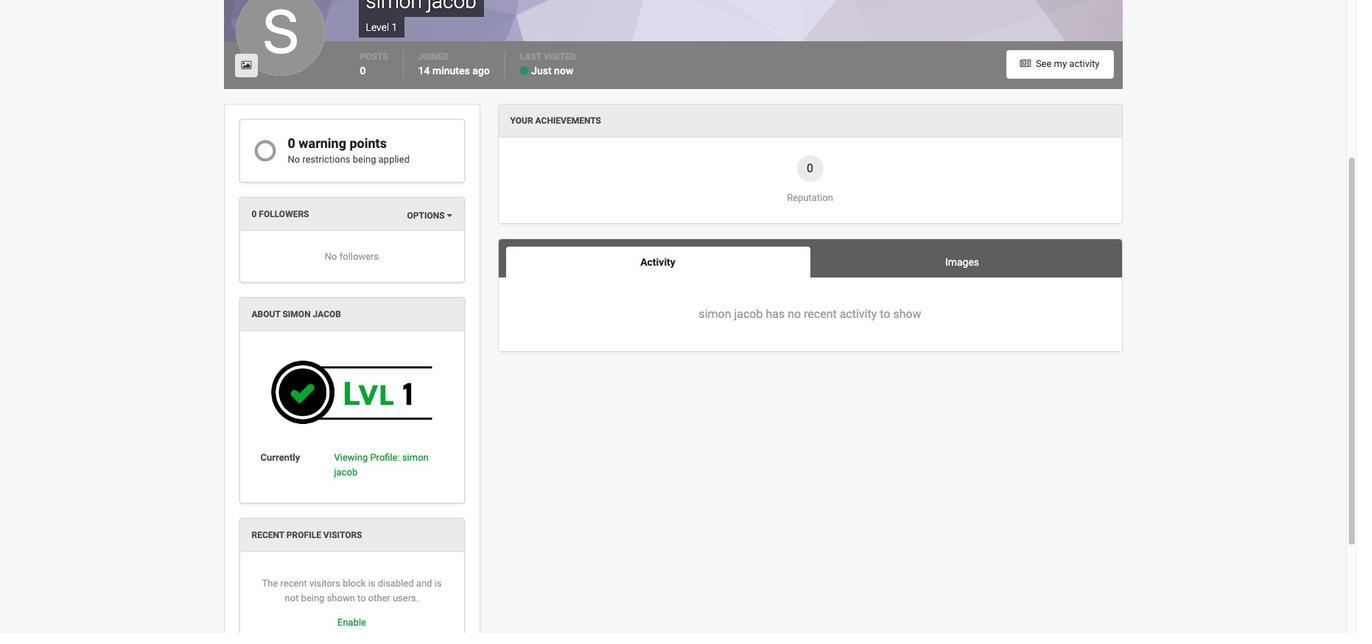 Task type: vqa. For each thing, say whether or not it's contained in the screenshot.
RECENT PROFILE VISITORS
yes



Task type: describe. For each thing, give the bounding box(es) containing it.
applied
[[379, 154, 410, 165]]

just now
[[532, 65, 574, 77]]

profile photo image
[[241, 60, 252, 70]]

simon jacob has no recent activity to show
[[699, 308, 922, 322]]

recent
[[252, 531, 284, 541]]

show
[[894, 308, 922, 322]]

being inside 0 warning points no restrictions being applied
[[353, 154, 376, 165]]

warning
[[299, 136, 346, 151]]

1 is from the left
[[368, 579, 376, 590]]

profile:
[[370, 453, 400, 464]]

level
[[366, 22, 389, 33]]

viewing profile: simon jacob link
[[334, 453, 429, 478]]

visitors
[[324, 531, 362, 541]]

posts
[[360, 52, 388, 62]]

0 vertical spatial to
[[880, 308, 891, 322]]

simon jacob is online now image
[[520, 66, 529, 76]]

0 vertical spatial activity
[[1070, 58, 1100, 70]]

other
[[368, 594, 391, 605]]

achievements
[[536, 116, 602, 126]]

viewing profile: simon jacob
[[334, 453, 429, 478]]

restrictions
[[303, 154, 351, 165]]

joined 14 minutes ago
[[418, 52, 490, 77]]

profile
[[287, 531, 321, 541]]

points
[[350, 136, 387, 151]]

to inside the recent visitors block is disabled and is not being shown to other users.
[[358, 594, 366, 605]]

images
[[946, 257, 980, 268]]

has
[[766, 308, 785, 322]]

caret down image
[[447, 211, 452, 220]]

newspaper o image
[[1021, 59, 1032, 69]]

0 vertical spatial recent
[[804, 308, 837, 322]]

level 1
[[366, 22, 397, 33]]

enable
[[338, 618, 366, 629]]

followers
[[259, 209, 309, 220]]

ago
[[473, 65, 490, 77]]

posts 0
[[360, 52, 388, 77]]

options link
[[407, 210, 452, 223]]

see my activity
[[1034, 58, 1100, 70]]

shown
[[327, 594, 355, 605]]

images link
[[811, 247, 1115, 278]]

visited
[[544, 52, 576, 62]]

enable link
[[338, 618, 366, 629]]

0 warning points no restrictions being applied
[[288, 136, 410, 165]]

and
[[416, 579, 432, 590]]

visitors
[[310, 579, 341, 590]]

0 for 0 followers
[[252, 209, 257, 220]]

no
[[788, 308, 801, 322]]

0 followers
[[252, 209, 309, 220]]

1 vertical spatial activity
[[840, 308, 877, 322]]

reputation
[[787, 193, 834, 204]]

activity link
[[506, 247, 811, 278]]

jacob right about
[[313, 310, 341, 320]]



Task type: locate. For each thing, give the bounding box(es) containing it.
0 horizontal spatial recent
[[281, 579, 307, 590]]

activity left show
[[840, 308, 877, 322]]

jacob inside the viewing profile: simon jacob
[[334, 467, 358, 478]]

disabled
[[378, 579, 414, 590]]

1 horizontal spatial no
[[325, 251, 337, 262]]

users.
[[393, 594, 419, 605]]

activity right my
[[1070, 58, 1100, 70]]

just
[[532, 65, 552, 77]]

1 vertical spatial no
[[325, 251, 337, 262]]

tab list containing activity
[[506, 247, 1115, 278]]

no
[[288, 154, 300, 165], [325, 251, 337, 262]]

no left restrictions
[[288, 154, 300, 165]]

last visited
[[520, 52, 576, 62]]

1 vertical spatial being
[[301, 594, 325, 605]]

recent up not
[[281, 579, 307, 590]]

recent profile visitors
[[252, 531, 362, 541]]

the
[[262, 579, 278, 590]]

currently
[[261, 453, 300, 464]]

no followers
[[325, 251, 379, 262]]

0 for 0 warning points no restrictions being applied
[[288, 136, 295, 151]]

0 inside 0 warning points no restrictions being applied
[[288, 136, 295, 151]]

1 horizontal spatial to
[[880, 308, 891, 322]]

joined
[[418, 52, 449, 62]]

0 up reputation
[[807, 162, 814, 176]]

1 horizontal spatial recent
[[804, 308, 837, 322]]

recent
[[804, 308, 837, 322], [281, 579, 307, 590]]

to
[[880, 308, 891, 322], [358, 594, 366, 605]]

1 horizontal spatial being
[[353, 154, 376, 165]]

your achievements
[[511, 116, 602, 126]]

0
[[360, 65, 366, 77], [288, 136, 295, 151], [807, 162, 814, 176], [252, 209, 257, 220]]

0 horizontal spatial being
[[301, 594, 325, 605]]

0 horizontal spatial simon
[[283, 310, 311, 320]]

1 horizontal spatial is
[[435, 579, 442, 590]]

no inside 0 warning points no restrictions being applied
[[288, 154, 300, 165]]

see my activity link
[[1007, 50, 1114, 79]]

1 vertical spatial recent
[[281, 579, 307, 590]]

0 left the followers
[[252, 209, 257, 220]]

viewing
[[334, 453, 368, 464]]

jacob
[[735, 308, 763, 322], [313, 310, 341, 320], [334, 467, 358, 478]]

1 horizontal spatial simon
[[402, 453, 429, 464]]

0 horizontal spatial to
[[358, 594, 366, 605]]

minutes
[[433, 65, 470, 77]]

activity
[[641, 257, 676, 268]]

recent right no
[[804, 308, 837, 322]]

1
[[392, 22, 397, 33]]

1 horizontal spatial activity
[[1070, 58, 1100, 70]]

0 down posts
[[360, 65, 366, 77]]

2 horizontal spatial simon
[[699, 308, 732, 322]]

is
[[368, 579, 376, 590], [435, 579, 442, 590]]

now
[[554, 65, 574, 77]]

no left followers
[[325, 251, 337, 262]]

being down points
[[353, 154, 376, 165]]

0 horizontal spatial is
[[368, 579, 376, 590]]

recent inside the recent visitors block is disabled and is not being shown to other users.
[[281, 579, 307, 590]]

not
[[285, 594, 299, 605]]

your
[[511, 116, 533, 126]]

tab list
[[506, 247, 1115, 278]]

0 left warning
[[288, 136, 295, 151]]

simon left has
[[699, 308, 732, 322]]

simon right about
[[283, 310, 311, 320]]

activity
[[1070, 58, 1100, 70], [840, 308, 877, 322]]

the recent visitors block is disabled and is not being shown to other users.
[[262, 579, 442, 605]]

being down visitors
[[301, 594, 325, 605]]

0 horizontal spatial activity
[[840, 308, 877, 322]]

my
[[1055, 58, 1068, 70]]

0 inside 'posts 0'
[[360, 65, 366, 77]]

being
[[353, 154, 376, 165], [301, 594, 325, 605]]

block
[[343, 579, 366, 590]]

see
[[1036, 58, 1052, 70]]

about
[[252, 310, 281, 320]]

is right and
[[435, 579, 442, 590]]

1 vertical spatial to
[[358, 594, 366, 605]]

is up other
[[368, 579, 376, 590]]

jacob down 'viewing'
[[334, 467, 358, 478]]

simon
[[699, 308, 732, 322], [283, 310, 311, 320], [402, 453, 429, 464]]

followers
[[340, 251, 379, 262]]

simon right profile:
[[402, 453, 429, 464]]

jacob left has
[[735, 308, 763, 322]]

0 for 0
[[807, 162, 814, 176]]

0 vertical spatial being
[[353, 154, 376, 165]]

0 vertical spatial no
[[288, 154, 300, 165]]

0 horizontal spatial no
[[288, 154, 300, 165]]

last
[[520, 52, 542, 62]]

2 is from the left
[[435, 579, 442, 590]]

options
[[407, 211, 447, 221]]

about simon jacob
[[252, 310, 341, 320]]

14
[[418, 65, 430, 77]]

being inside the recent visitors block is disabled and is not being shown to other users.
[[301, 594, 325, 605]]

to down the "block"
[[358, 594, 366, 605]]

simon inside the viewing profile: simon jacob
[[402, 453, 429, 464]]

to left show
[[880, 308, 891, 322]]



